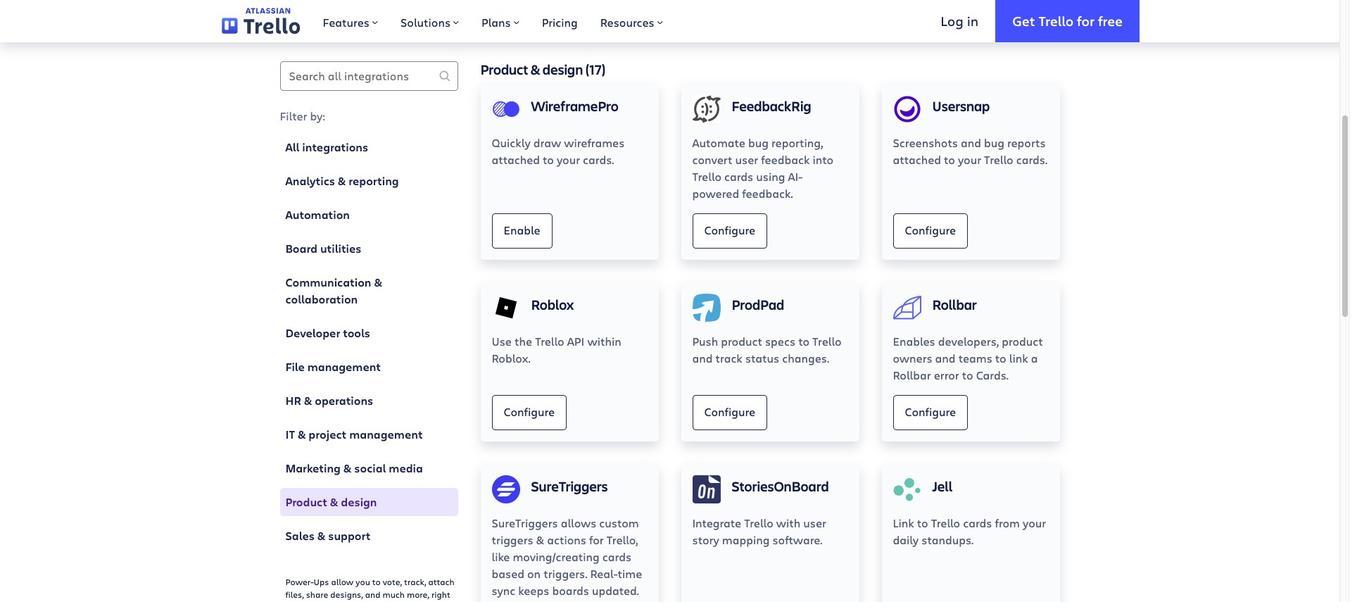 Task type: locate. For each thing, give the bounding box(es) containing it.
trello up mapping
[[744, 515, 774, 530]]

1 horizontal spatial in
[[967, 12, 979, 29]]

allows
[[561, 515, 597, 530]]

1 vertical spatial for
[[589, 532, 604, 547]]

& right 'it'
[[298, 427, 306, 442]]

configure
[[705, 223, 756, 237], [905, 223, 956, 237], [504, 404, 555, 419], [705, 404, 756, 419], [905, 404, 956, 419]]

& inside marketing & social media link
[[344, 461, 352, 476]]

automate
[[693, 135, 746, 150]]

trello up changes.
[[813, 334, 842, 349]]

& inside hr & operations "link"
[[304, 393, 312, 408]]

your down 'files,'
[[295, 601, 312, 602]]

product up track
[[721, 334, 763, 349]]

product down plans at the left top of page
[[481, 60, 528, 79]]

1 product from the left
[[721, 334, 763, 349]]

using
[[757, 169, 785, 184]]

for left free
[[1078, 12, 1095, 29]]

management up social on the left of page
[[349, 427, 423, 442]]

collaboration
[[286, 292, 358, 307]]

1 horizontal spatial product
[[1002, 334, 1044, 349]]

configure for prodpad
[[705, 404, 756, 419]]

link
[[1010, 351, 1029, 365]]

design down 'marketing & social media'
[[341, 494, 377, 510]]

0 horizontal spatial bug
[[749, 135, 769, 150]]

updated.
[[592, 583, 639, 598]]

attached down screenshots
[[893, 152, 942, 167]]

0 horizontal spatial user
[[736, 152, 759, 167]]

cards.
[[583, 152, 614, 167], [1017, 152, 1048, 167]]

and down you
[[365, 589, 381, 600]]

atlassian trello image
[[222, 8, 300, 34]]

integrate inside suretriggers allows custom triggers & actions for trello, like moving/creating cards based on triggers. real-time sync keeps boards updated. integrate to strea
[[492, 600, 541, 602]]

free
[[1098, 12, 1123, 29]]

0 vertical spatial product
[[481, 60, 528, 79]]

it & project management link
[[280, 420, 458, 449]]

trello inside use the trello api within roblox.
[[535, 334, 565, 349]]

file management
[[286, 359, 381, 375]]

0 horizontal spatial product
[[286, 494, 327, 510]]

board utilities
[[286, 241, 362, 256]]

automation
[[286, 207, 350, 223]]

trello down the reports
[[985, 152, 1014, 167]]

suretriggers
[[531, 477, 608, 496], [492, 515, 558, 530]]

moving/creating
[[513, 549, 600, 564]]

trello inside screenshots and bug reports attached to your trello cards.
[[985, 152, 1014, 167]]

integrations
[[302, 139, 368, 155]]

0 horizontal spatial cards
[[603, 549, 632, 564]]

automate bug reporting, convert user feedback into trello cards using ai- powered feedback.
[[693, 135, 834, 201]]

suretriggers for suretriggers
[[531, 477, 608, 496]]

product
[[721, 334, 763, 349], [1002, 334, 1044, 349]]

marketing
[[286, 461, 341, 476]]

trello down "convert"
[[693, 169, 722, 184]]

0 vertical spatial integrate
[[693, 515, 742, 530]]

for down 'allows'
[[589, 532, 604, 547]]

rollbar inside enables developers, product owners and teams to link a rollbar error to cards.
[[893, 368, 931, 382]]

to down screenshots
[[944, 152, 956, 167]]

1 vertical spatial integrate
[[492, 600, 541, 602]]

ups
[[314, 576, 329, 587]]

0 horizontal spatial integrate
[[492, 600, 541, 602]]

trello left 'api'
[[535, 334, 565, 349]]

your
[[557, 152, 580, 167], [958, 152, 982, 167], [1023, 515, 1047, 530], [295, 601, 312, 602]]

configure for roblox
[[504, 404, 555, 419]]

attached down quickly
[[492, 152, 540, 167]]

enable
[[504, 223, 541, 237]]

rollbar up developers,
[[933, 295, 977, 314]]

product & design 17
[[481, 60, 602, 79]]

product for product & design
[[286, 494, 327, 510]]

draw
[[534, 135, 561, 150]]

0 horizontal spatial design
[[341, 494, 377, 510]]

& right hr
[[304, 393, 312, 408]]

& down board utilities link
[[374, 275, 382, 290]]

and up error
[[936, 351, 956, 365]]

enables developers, product owners and teams to link a rollbar error to cards.
[[893, 334, 1044, 382]]

in down 'files,'
[[286, 601, 293, 602]]

trello inside integrate trello with user story mapping software.
[[744, 515, 774, 530]]

0 vertical spatial cards
[[725, 169, 754, 184]]

2 cards. from the left
[[1017, 152, 1048, 167]]

user up using
[[736, 152, 759, 167]]

cards up powered
[[725, 169, 754, 184]]

specs
[[765, 334, 796, 349]]

into
[[813, 152, 834, 167]]

2 product from the left
[[1002, 334, 1044, 349]]

1 attached from the left
[[492, 152, 540, 167]]

product & design
[[286, 494, 377, 510]]

within
[[588, 334, 622, 349]]

wireframes
[[564, 135, 625, 150]]

log in
[[941, 12, 979, 29]]

vote,
[[383, 576, 402, 587]]

trello inside automate bug reporting, convert user feedback into trello cards using ai- powered feedback.
[[693, 169, 722, 184]]

files,
[[286, 589, 304, 600]]

push product specs to trello and track status changes.
[[693, 334, 842, 365]]

your down draw
[[557, 152, 580, 167]]

suretriggers inside suretriggers allows custom triggers & actions for trello, like moving/creating cards based on triggers. real-time sync keeps boards updated. integrate to strea
[[492, 515, 558, 530]]

attached
[[492, 152, 540, 167], [893, 152, 942, 167]]

user inside automate bug reporting, convert user feedback into trello cards using ai- powered feedback.
[[736, 152, 759, 167]]

product up link
[[1002, 334, 1044, 349]]

analytics
[[286, 173, 335, 189]]

1 vertical spatial in
[[286, 601, 293, 602]]

1 vertical spatial rollbar
[[893, 368, 931, 382]]

0 vertical spatial design
[[543, 60, 583, 79]]

1 horizontal spatial user
[[804, 515, 827, 530]]

error
[[934, 368, 960, 382]]

1 horizontal spatial for
[[1078, 12, 1095, 29]]

cards. down the reports
[[1017, 152, 1048, 167]]

integrate down sync
[[492, 600, 541, 602]]

trello up standups.
[[931, 515, 961, 530]]

1 horizontal spatial integrate
[[693, 515, 742, 530]]

configure link for roblox
[[492, 395, 567, 430]]

cards down trello,
[[603, 549, 632, 564]]

file
[[286, 359, 305, 375]]

1 horizontal spatial rollbar
[[933, 295, 977, 314]]

& inside it & project management link
[[298, 427, 306, 442]]

board
[[286, 241, 318, 256]]

configure for usersnap
[[905, 223, 956, 237]]

cards left from
[[964, 515, 993, 530]]

rollbar down owners
[[893, 368, 931, 382]]

actions
[[547, 532, 587, 547]]

in right log in the right top of the page
[[967, 12, 979, 29]]

bug up feedback
[[749, 135, 769, 150]]

roblox
[[531, 295, 574, 314]]

to right you
[[372, 576, 381, 587]]

suretriggers up triggers
[[492, 515, 558, 530]]

trello
[[1039, 12, 1074, 29], [985, 152, 1014, 167], [693, 169, 722, 184], [535, 334, 565, 349], [813, 334, 842, 349], [744, 515, 774, 530], [931, 515, 961, 530], [315, 601, 337, 602]]

like
[[492, 549, 510, 564]]

1 vertical spatial product
[[286, 494, 327, 510]]

trello right get
[[1039, 12, 1074, 29]]

and down "usersnap"
[[961, 135, 982, 150]]

filter by:
[[280, 108, 325, 123]]

communication & collaboration link
[[280, 268, 458, 313]]

1 cards. from the left
[[583, 152, 614, 167]]

& up wireframepro
[[531, 60, 540, 79]]

your right from
[[1023, 515, 1047, 530]]

& inside communication & collaboration
[[374, 275, 382, 290]]

configure link for rollbar
[[893, 395, 968, 430]]

real-
[[590, 566, 618, 581]]

board utilities link
[[280, 235, 458, 263]]

cards. down wireframes
[[583, 152, 614, 167]]

trello down share
[[315, 601, 337, 602]]

1 horizontal spatial attached
[[893, 152, 942, 167]]

1 horizontal spatial bug
[[984, 135, 1005, 150]]

boards.
[[339, 601, 368, 602]]

& inside "sales & support" link
[[317, 528, 326, 544]]

& inside product & design link
[[330, 494, 338, 510]]

to inside suretriggers allows custom triggers & actions for trello, like moving/creating cards based on triggers. real-time sync keeps boards updated. integrate to strea
[[544, 600, 555, 602]]

attached inside screenshots and bug reports attached to your trello cards.
[[893, 152, 942, 167]]

share
[[306, 589, 328, 600]]

2 bug from the left
[[984, 135, 1005, 150]]

0 horizontal spatial in
[[286, 601, 293, 602]]

screenshots and bug reports attached to your trello cards.
[[893, 135, 1048, 167]]

1 horizontal spatial design
[[543, 60, 583, 79]]

2 horizontal spatial cards
[[964, 515, 993, 530]]

developer tools link
[[280, 319, 458, 347]]

to right link at the right bottom of the page
[[917, 515, 929, 530]]

changes.
[[783, 351, 830, 365]]

plans
[[482, 15, 511, 30]]

0 horizontal spatial attached
[[492, 152, 540, 167]]

0 horizontal spatial for
[[589, 532, 604, 547]]

your down screenshots
[[958, 152, 982, 167]]

& right sales
[[317, 528, 326, 544]]

product & design link
[[280, 488, 458, 516]]

to down keeps
[[544, 600, 555, 602]]

1 vertical spatial management
[[349, 427, 423, 442]]

2 vertical spatial cards
[[603, 549, 632, 564]]

wireframepro
[[531, 96, 619, 115]]

custom
[[600, 515, 639, 530]]

trello inside push product specs to trello and track status changes.
[[813, 334, 842, 349]]

to inside link to trello cards from your daily standups.
[[917, 515, 929, 530]]

and inside screenshots and bug reports attached to your trello cards.
[[961, 135, 982, 150]]

owners
[[893, 351, 933, 365]]

resources button
[[589, 0, 674, 42]]

product inside push product specs to trello and track status changes.
[[721, 334, 763, 349]]

to down draw
[[543, 152, 554, 167]]

0 vertical spatial for
[[1078, 12, 1095, 29]]

sales & support
[[286, 528, 371, 544]]

user up software.
[[804, 515, 827, 530]]

all integrations
[[286, 139, 368, 155]]

trello inside power-ups allow you to vote, track, attach files, share designs, and much more, right in your trello boards.
[[315, 601, 337, 602]]

1 horizontal spatial product
[[481, 60, 528, 79]]

to down teams
[[962, 368, 974, 382]]

quickly draw wireframes attached to your cards.
[[492, 135, 625, 167]]

solutions
[[401, 15, 451, 30]]

2 attached from the left
[[893, 152, 942, 167]]

1 vertical spatial user
[[804, 515, 827, 530]]

hr & operations link
[[280, 387, 458, 415]]

& up the moving/creating
[[536, 532, 544, 547]]

and
[[961, 135, 982, 150], [693, 351, 713, 365], [936, 351, 956, 365], [365, 589, 381, 600]]

0 horizontal spatial rollbar
[[893, 368, 931, 382]]

to up changes.
[[799, 334, 810, 349]]

0 vertical spatial user
[[736, 152, 759, 167]]

1 bug from the left
[[749, 135, 769, 150]]

for inside suretriggers allows custom triggers & actions for trello, like moving/creating cards based on triggers. real-time sync keeps boards updated. integrate to strea
[[589, 532, 604, 547]]

cards.
[[976, 368, 1009, 382]]

pricing
[[542, 15, 578, 30]]

management up operations
[[308, 359, 381, 375]]

in inside power-ups allow you to vote, track, attach files, share designs, and much more, right in your trello boards.
[[286, 601, 293, 602]]

bug
[[749, 135, 769, 150], [984, 135, 1005, 150]]

1 vertical spatial suretriggers
[[492, 515, 558, 530]]

on
[[527, 566, 541, 581]]

0 horizontal spatial product
[[721, 334, 763, 349]]

& right analytics
[[338, 173, 346, 189]]

& up sales & support
[[330, 494, 338, 510]]

roblox.
[[492, 351, 531, 365]]

bug left the reports
[[984, 135, 1005, 150]]

status
[[746, 351, 780, 365]]

trello inside get trello for free link
[[1039, 12, 1074, 29]]

1 horizontal spatial cards.
[[1017, 152, 1048, 167]]

features button
[[312, 0, 389, 42]]

to inside push product specs to trello and track status changes.
[[799, 334, 810, 349]]

and inside enables developers, product owners and teams to link a rollbar error to cards.
[[936, 351, 956, 365]]

for
[[1078, 12, 1095, 29], [589, 532, 604, 547]]

1 vertical spatial cards
[[964, 515, 993, 530]]

more,
[[407, 589, 430, 600]]

push
[[693, 334, 718, 349]]

product for product & design 17
[[481, 60, 528, 79]]

1 vertical spatial design
[[341, 494, 377, 510]]

product up sales
[[286, 494, 327, 510]]

0 horizontal spatial cards.
[[583, 152, 614, 167]]

& left social on the left of page
[[344, 461, 352, 476]]

the
[[515, 334, 532, 349]]

suretriggers up 'allows'
[[531, 477, 608, 496]]

design left 17
[[543, 60, 583, 79]]

standups.
[[922, 532, 974, 547]]

1 horizontal spatial cards
[[725, 169, 754, 184]]

0 vertical spatial suretriggers
[[531, 477, 608, 496]]

&
[[531, 60, 540, 79], [338, 173, 346, 189], [374, 275, 382, 290], [304, 393, 312, 408], [298, 427, 306, 442], [344, 461, 352, 476], [330, 494, 338, 510], [317, 528, 326, 544], [536, 532, 544, 547]]

rollbar
[[933, 295, 977, 314], [893, 368, 931, 382]]

and down push
[[693, 351, 713, 365]]

storiesonboard
[[732, 477, 829, 496]]

& inside 'analytics & reporting' "link"
[[338, 173, 346, 189]]

integrate up story
[[693, 515, 742, 530]]



Task type: vqa. For each thing, say whether or not it's contained in the screenshot.
Tip: for Trello Tip: This is where assigned tasks live so that your team can see who's working on what and when it's due.
no



Task type: describe. For each thing, give the bounding box(es) containing it.
attach
[[428, 576, 455, 587]]

and inside power-ups allow you to vote, track, attach files, share designs, and much more, right in your trello boards.
[[365, 589, 381, 600]]

marketing & social media link
[[280, 454, 458, 482]]

use the trello api within roblox.
[[492, 334, 622, 365]]

triggers.
[[544, 566, 588, 581]]

& for communication & collaboration
[[374, 275, 382, 290]]

get trello for free link
[[996, 0, 1140, 42]]

project
[[309, 427, 347, 442]]

log in link
[[924, 0, 996, 42]]

0 vertical spatial rollbar
[[933, 295, 977, 314]]

user inside integrate trello with user story mapping software.
[[804, 515, 827, 530]]

attached inside quickly draw wireframes attached to your cards.
[[492, 152, 540, 167]]

a
[[1031, 351, 1038, 365]]

much
[[383, 589, 405, 600]]

& for sales & support
[[317, 528, 326, 544]]

feedback.
[[742, 186, 793, 201]]

integrate inside integrate trello with user story mapping software.
[[693, 515, 742, 530]]

time
[[618, 566, 643, 581]]

to inside screenshots and bug reports attached to your trello cards.
[[944, 152, 956, 167]]

& inside suretriggers allows custom triggers & actions for trello, like moving/creating cards based on triggers. real-time sync keeps boards updated. integrate to strea
[[536, 532, 544, 547]]

and inside push product specs to trello and track status changes.
[[693, 351, 713, 365]]

0 vertical spatial in
[[967, 12, 979, 29]]

& for marketing & social media
[[344, 461, 352, 476]]

cards inside suretriggers allows custom triggers & actions for trello, like moving/creating cards based on triggers. real-time sync keeps boards updated. integrate to strea
[[603, 549, 632, 564]]

track,
[[404, 576, 426, 587]]

suretriggers for suretriggers allows custom triggers & actions for trello, like moving/creating cards based on triggers. real-time sync keeps boards updated. integrate to strea
[[492, 515, 558, 530]]

product inside enables developers, product owners and teams to link a rollbar error to cards.
[[1002, 334, 1044, 349]]

plans button
[[470, 0, 531, 42]]

design for product & design 17
[[543, 60, 583, 79]]

reporting
[[349, 173, 399, 189]]

boards
[[552, 583, 589, 598]]

0 vertical spatial management
[[308, 359, 381, 375]]

your inside screenshots and bug reports attached to your trello cards.
[[958, 152, 982, 167]]

feedbackrig
[[732, 96, 812, 115]]

hr
[[286, 393, 301, 408]]

cards inside link to trello cards from your daily standups.
[[964, 515, 993, 530]]

suretriggers allows custom triggers & actions for trello, like moving/creating cards based on triggers. real-time sync keeps boards updated. integrate to strea
[[492, 515, 643, 602]]

convert
[[693, 152, 733, 167]]

cards. inside quickly draw wireframes attached to your cards.
[[583, 152, 614, 167]]

configure link for feedbackrig
[[693, 213, 768, 249]]

analytics & reporting link
[[280, 167, 458, 195]]

usersnap
[[933, 96, 990, 115]]

17
[[590, 60, 602, 79]]

& for hr & operations
[[304, 393, 312, 408]]

bug inside screenshots and bug reports attached to your trello cards.
[[984, 135, 1005, 150]]

ai-
[[788, 169, 803, 184]]

right
[[432, 589, 451, 600]]

& for product & design 17
[[531, 60, 540, 79]]

software.
[[773, 532, 823, 547]]

enable link
[[492, 213, 552, 249]]

configure for rollbar
[[905, 404, 956, 419]]

& for analytics & reporting
[[338, 173, 346, 189]]

sales
[[286, 528, 315, 544]]

your inside link to trello cards from your daily standups.
[[1023, 515, 1047, 530]]

sync
[[492, 583, 516, 598]]

to left link
[[996, 351, 1007, 365]]

& for product & design
[[330, 494, 338, 510]]

solutions button
[[389, 0, 470, 42]]

analytics & reporting
[[286, 173, 399, 189]]

enables
[[893, 334, 936, 349]]

sales & support link
[[280, 522, 458, 550]]

triggers
[[492, 532, 534, 547]]

configure link for prodpad
[[693, 395, 768, 430]]

Search all integrations search field
[[280, 61, 458, 91]]

hr & operations
[[286, 393, 373, 408]]

power-ups allow you to vote, track, attach files, share designs, and much more, right in your trello boards.
[[286, 576, 455, 602]]

cards. inside screenshots and bug reports attached to your trello cards.
[[1017, 152, 1048, 167]]

power-
[[286, 576, 314, 587]]

mapping
[[722, 532, 770, 547]]

cards inside automate bug reporting, convert user feedback into trello cards using ai- powered feedback.
[[725, 169, 754, 184]]

configure for feedbackrig
[[705, 223, 756, 237]]

operations
[[315, 393, 373, 408]]

api
[[567, 334, 585, 349]]

tools
[[343, 325, 370, 341]]

social
[[354, 461, 386, 476]]

bug inside automate bug reporting, convert user feedback into trello cards using ai- powered feedback.
[[749, 135, 769, 150]]

reports
[[1008, 135, 1046, 150]]

your inside power-ups allow you to vote, track, attach files, share designs, and much more, right in your trello boards.
[[295, 601, 312, 602]]

keeps
[[519, 583, 550, 598]]

design for product & design
[[341, 494, 377, 510]]

from
[[995, 515, 1020, 530]]

it & project management
[[286, 427, 423, 442]]

utilities
[[320, 241, 362, 256]]

powered
[[693, 186, 740, 201]]

jell
[[933, 477, 953, 496]]

media
[[389, 461, 423, 476]]

to inside quickly draw wireframes attached to your cards.
[[543, 152, 554, 167]]

communication
[[286, 275, 371, 290]]

it
[[286, 427, 295, 442]]

reporting,
[[772, 135, 823, 150]]

story
[[693, 532, 720, 547]]

developers,
[[939, 334, 999, 349]]

by:
[[310, 108, 325, 123]]

marketing & social media
[[286, 461, 423, 476]]

& for it & project management
[[298, 427, 306, 442]]

use
[[492, 334, 512, 349]]

to inside power-ups allow you to vote, track, attach files, share designs, and much more, right in your trello boards.
[[372, 576, 381, 587]]

all integrations link
[[280, 133, 458, 161]]

developer
[[286, 325, 340, 341]]

resources
[[601, 15, 655, 30]]

get trello for free
[[1013, 12, 1123, 29]]

pricing link
[[531, 0, 589, 42]]

quickly
[[492, 135, 531, 150]]

get
[[1013, 12, 1036, 29]]

configure link for usersnap
[[893, 213, 968, 249]]

trello inside link to trello cards from your daily standups.
[[931, 515, 961, 530]]

prodpad
[[732, 295, 785, 314]]

teams
[[959, 351, 993, 365]]

your inside quickly draw wireframes attached to your cards.
[[557, 152, 580, 167]]

link to trello cards from your daily standups.
[[893, 515, 1047, 547]]



